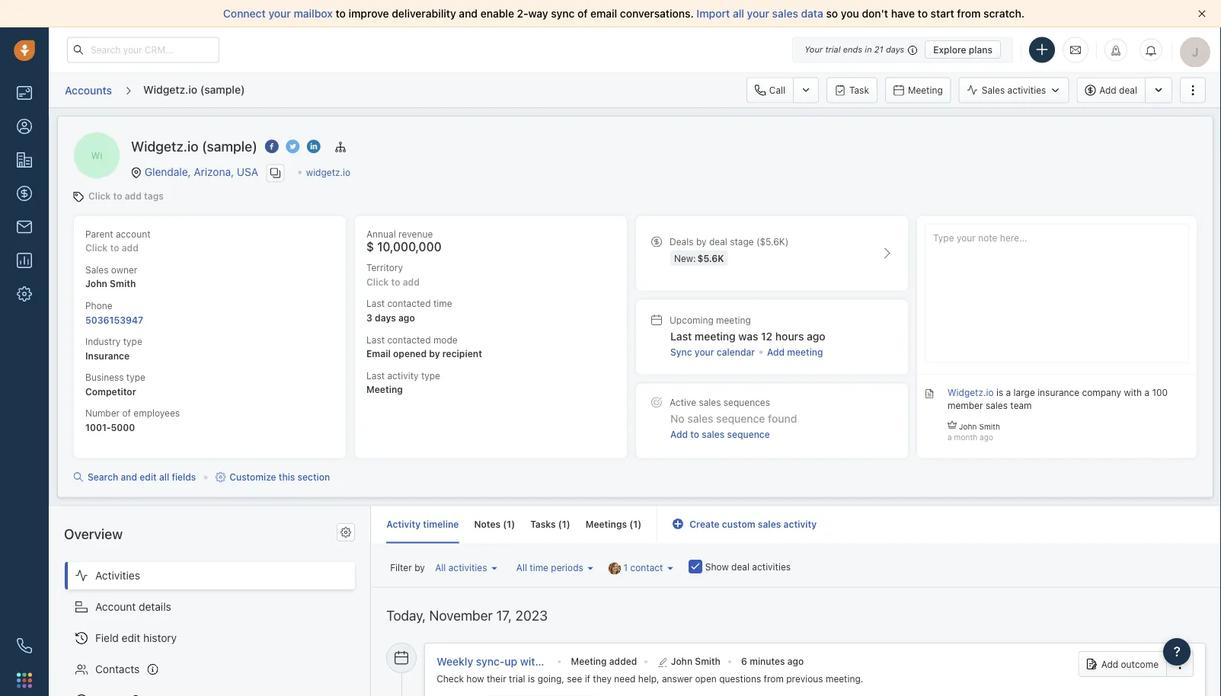 Task type: vqa. For each thing, say whether or not it's contained in the screenshot.
Te to the bottom
no



Task type: locate. For each thing, give the bounding box(es) containing it.
from
[[958, 7, 981, 20], [764, 673, 784, 684]]

check
[[437, 673, 464, 684]]

0 vertical spatial john
[[85, 279, 107, 289]]

2 vertical spatial click
[[367, 277, 389, 287]]

all activities
[[435, 563, 487, 573]]

) right 'meetings'
[[638, 519, 642, 530]]

0 horizontal spatial from
[[764, 673, 784, 684]]

to left the tags
[[113, 191, 122, 201]]

0 horizontal spatial )
[[512, 519, 515, 530]]

( right 'meetings'
[[630, 519, 634, 530]]

1 vertical spatial (sample)
[[202, 138, 258, 155]]

1 vertical spatial contacted
[[387, 334, 431, 345]]

3 ( from the left
[[630, 519, 634, 530]]

sequence
[[717, 413, 766, 425], [727, 429, 770, 440]]

all right the import
[[733, 7, 745, 20]]

add for add outcome
[[1102, 659, 1119, 670]]

widgetz.io down search your crm... text field at left top
[[143, 83, 198, 95]]

custom
[[722, 519, 756, 530]]

time left periods
[[530, 563, 549, 573]]

widgetz.io (sample) down search your crm... text field at left top
[[143, 83, 245, 95]]

1 for meetings ( 1 )
[[634, 519, 638, 530]]

widgetz.io (sample) up glendale, arizona, usa
[[131, 138, 258, 155]]

sync-
[[476, 655, 505, 668]]

calendar
[[717, 347, 755, 358]]

activity
[[387, 370, 419, 381], [784, 519, 817, 530]]

a left large
[[1006, 388, 1011, 398]]

add inside button
[[1100, 85, 1117, 96]]

contacted up opened
[[387, 334, 431, 345]]

$5.6k
[[698, 253, 724, 264]]

with right "up"
[[520, 655, 542, 668]]

2 horizontal spatial deal
[[1120, 85, 1138, 96]]

type inside business type competitor
[[126, 372, 145, 383]]

1 horizontal spatial of
[[578, 7, 588, 20]]

is left large
[[997, 388, 1004, 398]]

days right 21
[[886, 45, 905, 54]]

2 horizontal spatial john
[[959, 422, 977, 431]]

call button
[[747, 77, 793, 103]]

0 vertical spatial with
[[1124, 388, 1142, 398]]

1 horizontal spatial all
[[733, 7, 745, 20]]

) right notes
[[512, 519, 515, 530]]

sales left owner
[[85, 264, 109, 275]]

2 horizontal spatial (
[[630, 519, 634, 530]]

2 horizontal spatial your
[[747, 7, 770, 20]]

0 vertical spatial widgetz.io (sample)
[[143, 83, 245, 95]]

minutes
[[750, 656, 785, 667]]

need
[[615, 673, 636, 684]]

1 vertical spatial click
[[85, 243, 108, 253]]

explore plans
[[934, 44, 993, 55]]

industry
[[85, 336, 121, 347]]

0 horizontal spatial time
[[434, 299, 452, 309]]

contacted inside last contacted time 3 days ago
[[387, 299, 431, 309]]

activity right custom
[[784, 519, 817, 530]]

open
[[695, 673, 717, 684]]

0 horizontal spatial all
[[435, 563, 446, 573]]

meetings image
[[395, 651, 409, 665]]

of inside number of employees 1001-5000
[[122, 408, 131, 419]]

days right 3
[[375, 313, 396, 323]]

going,
[[538, 673, 565, 684]]

1 vertical spatial is
[[528, 673, 535, 684]]

john smith up a month ago
[[959, 422, 1001, 431]]

sales
[[982, 85, 1005, 96], [85, 264, 109, 275]]

1 horizontal spatial and
[[459, 7, 478, 20]]

widgetz.io up glendale,
[[131, 138, 199, 155]]

0 horizontal spatial (
[[503, 519, 507, 530]]

edit right field
[[122, 632, 140, 645]]

add deal button
[[1077, 77, 1145, 103]]

1 contacted from the top
[[387, 299, 431, 309]]

1 horizontal spatial (
[[559, 519, 562, 530]]

all left periods
[[517, 563, 527, 573]]

all left fields
[[159, 472, 169, 483]]

john smith up the open
[[671, 656, 721, 667]]

add for add deal
[[1100, 85, 1117, 96]]

all right filter by
[[435, 563, 446, 573]]

of up '5000'
[[122, 408, 131, 419]]

0 horizontal spatial smith
[[110, 279, 136, 289]]

meeting up if
[[571, 656, 607, 667]]

0 vertical spatial trial
[[826, 45, 841, 54]]

deal down 'what's new' "icon"
[[1120, 85, 1138, 96]]

0 horizontal spatial sales
[[85, 264, 109, 275]]

tasks ( 1 )
[[531, 519, 571, 530]]

1 horizontal spatial )
[[567, 519, 571, 530]]

and
[[459, 7, 478, 20], [121, 472, 137, 483]]

to
[[336, 7, 346, 20], [918, 7, 928, 20], [113, 191, 122, 201], [110, 243, 119, 253], [391, 277, 400, 287], [691, 429, 700, 440]]

details
[[139, 601, 171, 613]]

0 horizontal spatial is
[[528, 673, 535, 684]]

to right mailbox
[[336, 7, 346, 20]]

1 vertical spatial sales
[[85, 264, 109, 275]]

1 horizontal spatial your
[[695, 347, 715, 358]]

3
[[367, 313, 373, 323]]

field
[[95, 632, 119, 645]]

Search your CRM... text field
[[67, 37, 219, 63]]

2 horizontal spatial meeting
[[908, 85, 943, 96]]

0 horizontal spatial your
[[269, 7, 291, 20]]

explore
[[934, 44, 967, 55]]

wi button
[[73, 132, 120, 179]]

time up mode
[[434, 299, 452, 309]]

annual revenue $ 10,000,000
[[367, 229, 442, 254]]

(
[[503, 519, 507, 530], [559, 519, 562, 530], [630, 519, 634, 530]]

0 horizontal spatial all
[[159, 472, 169, 483]]

( for tasks
[[559, 519, 562, 530]]

1 horizontal spatial sales
[[982, 85, 1005, 96]]

1 vertical spatial time
[[530, 563, 549, 573]]

2 ( from the left
[[559, 519, 562, 530]]

sales for sales owner john smith
[[85, 264, 109, 275]]

of right sync
[[578, 7, 588, 20]]

add meeting link
[[767, 346, 823, 359]]

2 vertical spatial meeting
[[571, 656, 607, 667]]

meeting down email
[[367, 385, 403, 395]]

revenue
[[399, 229, 433, 239]]

last for last contacted time 3 days ago
[[367, 299, 385, 309]]

1 vertical spatial john smith
[[671, 656, 721, 667]]

conversations.
[[620, 7, 694, 20]]

overview
[[64, 526, 123, 543]]

2 vertical spatial smith
[[695, 656, 721, 667]]

call link
[[747, 77, 793, 103]]

0 horizontal spatial meeting
[[367, 385, 403, 395]]

sales left team
[[986, 401, 1008, 411]]

phone 5036153947
[[85, 300, 143, 325]]

by up the new: $5.6k
[[697, 237, 707, 247]]

( right notes
[[503, 519, 507, 530]]

trial right your
[[826, 45, 841, 54]]

edit left fields
[[140, 472, 157, 483]]

connect your mailbox link
[[223, 7, 336, 20]]

and left enable
[[459, 7, 478, 20]]

2 vertical spatial deal
[[732, 562, 750, 572]]

activity down opened
[[387, 370, 419, 381]]

1 inside button
[[624, 563, 628, 573]]

last for last activity type meeting
[[367, 370, 385, 381]]

meeting up sync your calendar
[[695, 330, 736, 343]]

meeting for last
[[695, 330, 736, 343]]

type down 5036153947
[[123, 336, 142, 347]]

last inside last contacted mode email opened by recipient
[[367, 334, 385, 345]]

0 vertical spatial days
[[886, 45, 905, 54]]

all for all time periods
[[517, 563, 527, 573]]

0 vertical spatial is
[[997, 388, 1004, 398]]

they
[[593, 673, 612, 684]]

to down territory on the top of page
[[391, 277, 400, 287]]

type inside industry type insurance
[[123, 336, 142, 347]]

21
[[875, 45, 884, 54]]

is down weekly sync-up with widgetz (sample) link
[[528, 673, 535, 684]]

click inside the parent account click to add
[[85, 243, 108, 253]]

meeting down hours
[[788, 347, 823, 358]]

answer
[[662, 673, 693, 684]]

0 horizontal spatial with
[[520, 655, 542, 668]]

your trial ends in 21 days
[[805, 45, 905, 54]]

add down 12
[[767, 347, 785, 358]]

meeting
[[716, 315, 751, 326], [695, 330, 736, 343], [788, 347, 823, 358]]

0 horizontal spatial trial
[[509, 673, 526, 684]]

add
[[1100, 85, 1117, 96], [767, 347, 785, 358], [671, 429, 688, 440], [1102, 659, 1119, 670]]

this
[[279, 472, 295, 483]]

add left the tags
[[125, 191, 142, 201]]

5036153947
[[85, 315, 143, 325]]

0 vertical spatial meeting
[[716, 315, 751, 326]]

2 horizontal spatial activities
[[1008, 85, 1047, 96]]

sales inside sales owner john smith
[[85, 264, 109, 275]]

last inside last contacted time 3 days ago
[[367, 299, 385, 309]]

if
[[585, 673, 591, 684]]

your right sync
[[695, 347, 715, 358]]

0 vertical spatial sequence
[[717, 413, 766, 425]]

1 horizontal spatial activities
[[752, 562, 791, 572]]

1 ) from the left
[[512, 519, 515, 530]]

with left 100
[[1124, 388, 1142, 398]]

)
[[512, 519, 515, 530], [567, 519, 571, 530], [638, 519, 642, 530]]

to left start
[[918, 7, 928, 20]]

smith up the open
[[695, 656, 721, 667]]

) for tasks ( 1 )
[[567, 519, 571, 530]]

hours
[[776, 330, 804, 343]]

1 left contact
[[624, 563, 628, 573]]

sales right no
[[688, 413, 714, 425]]

0 horizontal spatial activities
[[449, 563, 487, 573]]

1 horizontal spatial deal
[[732, 562, 750, 572]]

3 ) from the left
[[638, 519, 642, 530]]

is inside is a large insurance company with a 100 member sales team
[[997, 388, 1004, 398]]

1 right 'meetings'
[[634, 519, 638, 530]]

trial down "up"
[[509, 673, 526, 684]]

add up last contacted time 3 days ago
[[403, 277, 420, 287]]

up
[[505, 655, 518, 668]]

number
[[85, 408, 120, 419]]

freshworks switcher image
[[17, 673, 32, 688]]

all time periods
[[517, 563, 584, 573]]

sales down plans
[[982, 85, 1005, 96]]

2 horizontal spatial by
[[697, 237, 707, 247]]

john smith
[[959, 422, 1001, 431], [671, 656, 721, 667]]

type up competitor
[[126, 372, 145, 383]]

by for deals
[[697, 237, 707, 247]]

deal for show
[[732, 562, 750, 572]]

2 ) from the left
[[567, 519, 571, 530]]

last up email
[[367, 334, 385, 345]]

last
[[367, 299, 385, 309], [671, 330, 692, 343], [367, 334, 385, 345], [367, 370, 385, 381]]

smith
[[110, 279, 136, 289], [980, 422, 1001, 431], [695, 656, 721, 667]]

task button
[[827, 77, 878, 103]]

0 vertical spatial click
[[88, 191, 111, 201]]

0 vertical spatial edit
[[140, 472, 157, 483]]

deal inside button
[[1120, 85, 1138, 96]]

) for meetings ( 1 )
[[638, 519, 642, 530]]

from right start
[[958, 7, 981, 20]]

( for notes
[[503, 519, 507, 530]]

1 horizontal spatial by
[[429, 349, 440, 359]]

add down account at top
[[122, 243, 139, 253]]

by right filter
[[415, 563, 425, 573]]

sales right active
[[699, 397, 721, 408]]

contacted down territory click to add
[[387, 299, 431, 309]]

2 vertical spatial add
[[403, 277, 420, 287]]

add inside button
[[1102, 659, 1119, 670]]

insurance
[[1038, 388, 1080, 398]]

to inside the parent account click to add
[[110, 243, 119, 253]]

meeting up last meeting was 12 hours ago at the right top
[[716, 315, 751, 326]]

( right tasks
[[559, 519, 562, 530]]

ago up last contacted mode email opened by recipient
[[399, 313, 415, 323]]

your
[[805, 45, 823, 54]]

last contacted mode email opened by recipient
[[367, 334, 482, 359]]

1 vertical spatial sequence
[[727, 429, 770, 440]]

widgetz.io (sample)
[[143, 83, 245, 95], [131, 138, 258, 155]]

ago right month
[[980, 433, 994, 442]]

1 vertical spatial of
[[122, 408, 131, 419]]

add inside the parent account click to add
[[122, 243, 139, 253]]

all inside button
[[517, 563, 527, 573]]

5000
[[111, 422, 135, 433]]

help,
[[639, 673, 660, 684]]

smith up a month ago
[[980, 422, 1001, 431]]

1 horizontal spatial time
[[530, 563, 549, 573]]

phone element
[[9, 631, 40, 662]]

1 horizontal spatial is
[[997, 388, 1004, 398]]

1 ( from the left
[[503, 519, 507, 530]]

0 vertical spatial from
[[958, 7, 981, 20]]

is
[[997, 388, 1004, 398], [528, 673, 535, 684]]

john up answer
[[671, 656, 693, 667]]

1 vertical spatial meeting
[[367, 385, 403, 395]]

edit
[[140, 472, 157, 483], [122, 632, 140, 645]]

0 vertical spatial (sample)
[[200, 83, 245, 95]]

1 vertical spatial deal
[[709, 237, 728, 247]]

recipient
[[443, 349, 482, 359]]

0 vertical spatial sales
[[982, 85, 1005, 96]]

competitor
[[85, 386, 136, 397]]

0 horizontal spatial activity
[[387, 370, 419, 381]]

all
[[435, 563, 446, 573], [517, 563, 527, 573]]

last up 3
[[367, 299, 385, 309]]

0 vertical spatial deal
[[1120, 85, 1138, 96]]

12
[[761, 330, 773, 343]]

john up month
[[959, 422, 977, 431]]

add left outcome
[[1102, 659, 1119, 670]]

2 horizontal spatial smith
[[980, 422, 1001, 431]]

add deal
[[1100, 85, 1138, 96]]

type for industry type insurance
[[123, 336, 142, 347]]

last down email
[[367, 370, 385, 381]]

accounts
[[65, 84, 112, 96]]

john up 'phone'
[[85, 279, 107, 289]]

territory
[[367, 263, 403, 273]]

employees
[[134, 408, 180, 419]]

of
[[578, 7, 588, 20], [122, 408, 131, 419]]

type down last contacted mode email opened by recipient
[[421, 370, 440, 381]]

2 vertical spatial widgetz.io
[[948, 388, 994, 398]]

0 vertical spatial time
[[434, 299, 452, 309]]

1 vertical spatial edit
[[122, 632, 140, 645]]

a left month
[[948, 433, 952, 442]]

smith down owner
[[110, 279, 136, 289]]

glendale, arizona, usa link
[[145, 165, 258, 178]]

time inside last contacted time 3 days ago
[[434, 299, 452, 309]]

meeting inside button
[[908, 85, 943, 96]]

month
[[955, 433, 978, 442]]

1 right tasks
[[562, 519, 567, 530]]

activities for all activities
[[449, 563, 487, 573]]

to inside territory click to add
[[391, 277, 400, 287]]

17,
[[496, 607, 512, 624]]

click up parent
[[88, 191, 111, 201]]

0 vertical spatial of
[[578, 7, 588, 20]]

1 vertical spatial add
[[122, 243, 139, 253]]

john
[[85, 279, 107, 289], [959, 422, 977, 431], [671, 656, 693, 667]]

) right tasks
[[567, 519, 571, 530]]

from down 6 minutes ago
[[764, 673, 784, 684]]

2 vertical spatial meeting
[[788, 347, 823, 358]]

1 right notes
[[507, 519, 512, 530]]

a
[[1006, 388, 1011, 398], [1145, 388, 1150, 398], [948, 433, 952, 442]]

1 horizontal spatial meeting
[[571, 656, 607, 667]]

email
[[367, 349, 391, 359]]

1 all from the left
[[435, 563, 446, 573]]

2 contacted from the top
[[387, 334, 431, 345]]

your left mailbox
[[269, 7, 291, 20]]

1 horizontal spatial all
[[517, 563, 527, 573]]

contacted inside last contacted mode email opened by recipient
[[387, 334, 431, 345]]

1 horizontal spatial activity
[[784, 519, 817, 530]]

1 horizontal spatial john
[[671, 656, 693, 667]]

1 horizontal spatial a
[[1006, 388, 1011, 398]]

and right search
[[121, 472, 137, 483]]

meeting for meeting added
[[571, 656, 607, 667]]

click down parent
[[85, 243, 108, 253]]

send email image
[[1071, 44, 1081, 56]]

1 horizontal spatial john smith
[[959, 422, 1001, 431]]

activities
[[1008, 85, 1047, 96], [752, 562, 791, 572], [449, 563, 487, 573]]

last up sync
[[671, 330, 692, 343]]

0 horizontal spatial john
[[85, 279, 107, 289]]

widgetz.io
[[306, 167, 351, 178]]

contacted for opened
[[387, 334, 431, 345]]

1 contact
[[624, 563, 663, 573]]

2 all from the left
[[517, 563, 527, 573]]

add down 'what's new' "icon"
[[1100, 85, 1117, 96]]

click down territory on the top of page
[[367, 277, 389, 287]]

annual
[[367, 229, 396, 239]]

by down mode
[[429, 349, 440, 359]]

sales down active sales sequences at right bottom
[[702, 429, 725, 440]]

your right the import
[[747, 7, 770, 20]]

0 vertical spatial by
[[697, 237, 707, 247]]

add down no
[[671, 429, 688, 440]]

meeting for add
[[788, 347, 823, 358]]

to down active
[[691, 429, 700, 440]]

insurance
[[85, 351, 130, 361]]

meeting down explore
[[908, 85, 943, 96]]

1 vertical spatial days
[[375, 313, 396, 323]]

0 vertical spatial activity
[[387, 370, 419, 381]]

1 vertical spatial trial
[[509, 673, 526, 684]]

sales for sales activities
[[982, 85, 1005, 96]]

add inside the no sales sequence found add to sales sequence
[[671, 429, 688, 440]]

1 vertical spatial widgetz.io (sample)
[[131, 138, 258, 155]]

widgetz.io up member on the bottom
[[948, 388, 994, 398]]

to down parent
[[110, 243, 119, 253]]

enable
[[481, 7, 514, 20]]

linkedin circled image
[[307, 138, 321, 155]]

0 horizontal spatial of
[[122, 408, 131, 419]]

last inside last activity type meeting
[[367, 370, 385, 381]]

a left 100
[[1145, 388, 1150, 398]]



Task type: describe. For each thing, give the bounding box(es) containing it.
all for all activities
[[435, 563, 446, 573]]

1 horizontal spatial from
[[958, 7, 981, 20]]

facebook circled image
[[265, 138, 279, 155]]

active sales sequences
[[670, 397, 771, 408]]

meeting inside last activity type meeting
[[367, 385, 403, 395]]

sales left data
[[773, 7, 799, 20]]

wi
[[91, 150, 102, 161]]

tags
[[144, 191, 164, 201]]

connect
[[223, 7, 266, 20]]

sync
[[671, 347, 692, 358]]

tasks
[[531, 519, 556, 530]]

section
[[298, 472, 330, 483]]

your for calendar
[[695, 347, 715, 358]]

don't
[[862, 7, 889, 20]]

john inside sales owner john smith
[[85, 279, 107, 289]]

sales right custom
[[758, 519, 781, 530]]

email
[[591, 7, 618, 20]]

add outcome
[[1102, 659, 1159, 670]]

click inside territory click to add
[[367, 277, 389, 287]]

last meeting was 12 hours ago
[[671, 330, 826, 343]]

weekly sync-up with widgetz (sample) link
[[437, 655, 634, 668]]

twitter circled image
[[286, 138, 300, 155]]

all activities link
[[432, 559, 501, 577]]

($5.6k)
[[757, 237, 789, 247]]

1 vertical spatial john
[[959, 422, 977, 431]]

meeting for upcoming
[[716, 315, 751, 326]]

in
[[865, 45, 872, 54]]

add for add meeting
[[767, 347, 785, 358]]

meeting for meeting
[[908, 85, 943, 96]]

glendale, arizona, usa
[[145, 165, 258, 178]]

1 vertical spatial all
[[159, 472, 169, 483]]

phone image
[[17, 639, 32, 654]]

6
[[742, 656, 748, 667]]

periods
[[551, 563, 584, 573]]

to inside the no sales sequence found add to sales sequence
[[691, 429, 700, 440]]

2 horizontal spatial a
[[1145, 388, 1150, 398]]

1001-
[[85, 422, 111, 433]]

parent account click to add
[[85, 229, 151, 253]]

glendale,
[[145, 165, 191, 178]]

industry type insurance
[[85, 336, 142, 361]]

1 horizontal spatial smith
[[695, 656, 721, 667]]

search and edit all fields link
[[73, 471, 196, 484]]

all time periods button
[[513, 558, 598, 577]]

sequences
[[724, 397, 771, 408]]

search and edit all fields
[[88, 472, 196, 483]]

last contacted time 3 days ago
[[367, 299, 452, 323]]

usa
[[237, 165, 258, 178]]

0 vertical spatial all
[[733, 7, 745, 20]]

) for notes ( 1 )
[[512, 519, 515, 530]]

sales owner john smith
[[85, 264, 137, 289]]

add inside territory click to add
[[403, 277, 420, 287]]

activities for sales activities
[[1008, 85, 1047, 96]]

close image
[[1199, 10, 1206, 18]]

1 horizontal spatial days
[[886, 45, 905, 54]]

1 contact button
[[605, 558, 677, 577]]

with inside is a large insurance company with a 100 member sales team
[[1124, 388, 1142, 398]]

by inside last contacted mode email opened by recipient
[[429, 349, 440, 359]]

last activity type meeting
[[367, 370, 440, 395]]

days inside last contacted time 3 days ago
[[375, 313, 396, 323]]

ago up previous
[[788, 656, 804, 667]]

notes
[[474, 519, 501, 530]]

1 for notes ( 1 )
[[507, 519, 512, 530]]

click to add tags
[[88, 191, 164, 201]]

your for mailbox
[[269, 7, 291, 20]]

1 vertical spatial from
[[764, 673, 784, 684]]

was
[[739, 330, 759, 343]]

and inside "search and edit all fields" link
[[121, 472, 137, 483]]

0 vertical spatial add
[[125, 191, 142, 201]]

plans
[[969, 44, 993, 55]]

team
[[1011, 401, 1032, 411]]

territory click to add
[[367, 263, 420, 287]]

contact
[[631, 563, 663, 573]]

1 for tasks ( 1 )
[[562, 519, 567, 530]]

mng settings image
[[341, 527, 352, 538]]

sales activities
[[982, 85, 1047, 96]]

deliverability
[[392, 7, 456, 20]]

activities
[[95, 570, 140, 582]]

explore plans link
[[925, 40, 1001, 59]]

large
[[1014, 388, 1036, 398]]

fields
[[172, 472, 196, 483]]

contacts
[[95, 663, 140, 676]]

2 vertical spatial john
[[671, 656, 693, 667]]

0 horizontal spatial deal
[[709, 237, 728, 247]]

deal for add
[[1120, 85, 1138, 96]]

100
[[1153, 388, 1168, 398]]

member
[[948, 401, 984, 411]]

contacted for days
[[387, 299, 431, 309]]

activity timeline
[[387, 519, 459, 530]]

1 vertical spatial activity
[[784, 519, 817, 530]]

outcome
[[1122, 659, 1159, 670]]

1 vertical spatial with
[[520, 655, 542, 668]]

sales inside is a large insurance company with a 100 member sales team
[[986, 401, 1008, 411]]

show
[[706, 562, 729, 572]]

add to sales sequence link
[[671, 428, 770, 443]]

parent
[[85, 229, 113, 239]]

notes ( 1 )
[[474, 519, 515, 530]]

activity inside last activity type meeting
[[387, 370, 419, 381]]

account
[[95, 601, 136, 613]]

0 vertical spatial and
[[459, 7, 478, 20]]

type for business type competitor
[[126, 372, 145, 383]]

5036153947 link
[[85, 315, 143, 325]]

add meeting
[[767, 347, 823, 358]]

opened
[[393, 349, 427, 359]]

type inside last activity type meeting
[[421, 370, 440, 381]]

6 minutes ago
[[742, 656, 804, 667]]

upcoming meeting
[[670, 315, 751, 326]]

add outcome button
[[1079, 651, 1167, 677]]

import all your sales data link
[[697, 7, 827, 20]]

meeting button
[[886, 77, 952, 103]]

ago inside last contacted time 3 days ago
[[399, 313, 415, 323]]

1 vertical spatial widgetz.io
[[131, 138, 199, 155]]

0 horizontal spatial a
[[948, 433, 952, 442]]

create
[[690, 519, 720, 530]]

their
[[487, 673, 507, 684]]

widgetz
[[545, 655, 587, 668]]

deals
[[670, 237, 694, 247]]

1 vertical spatial smith
[[980, 422, 1001, 431]]

customize
[[230, 472, 276, 483]]

what's new image
[[1111, 45, 1122, 56]]

1 horizontal spatial trial
[[826, 45, 841, 54]]

ends
[[843, 45, 863, 54]]

2-
[[517, 7, 529, 20]]

0 vertical spatial john smith
[[959, 422, 1001, 431]]

smith inside sales owner john smith
[[110, 279, 136, 289]]

0 vertical spatial widgetz.io
[[143, 83, 198, 95]]

found
[[768, 413, 797, 425]]

last for last meeting was 12 hours ago
[[671, 330, 692, 343]]

create custom sales activity
[[690, 519, 817, 530]]

start
[[931, 7, 955, 20]]

2023
[[516, 607, 548, 624]]

history
[[143, 632, 177, 645]]

number of employees 1001-5000
[[85, 408, 180, 433]]

( for meetings
[[630, 519, 634, 530]]

by for filter
[[415, 563, 425, 573]]

data
[[801, 7, 824, 20]]

last for last contacted mode email opened by recipient
[[367, 334, 385, 345]]

customize this section
[[230, 472, 330, 483]]

connect your mailbox to improve deliverability and enable 2-way sync of email conversations. import all your sales data so you don't have to start from scratch.
[[223, 7, 1025, 20]]

ago right hours
[[807, 330, 826, 343]]

sync
[[551, 7, 575, 20]]

time inside button
[[530, 563, 549, 573]]

2 vertical spatial (sample)
[[589, 655, 634, 668]]



